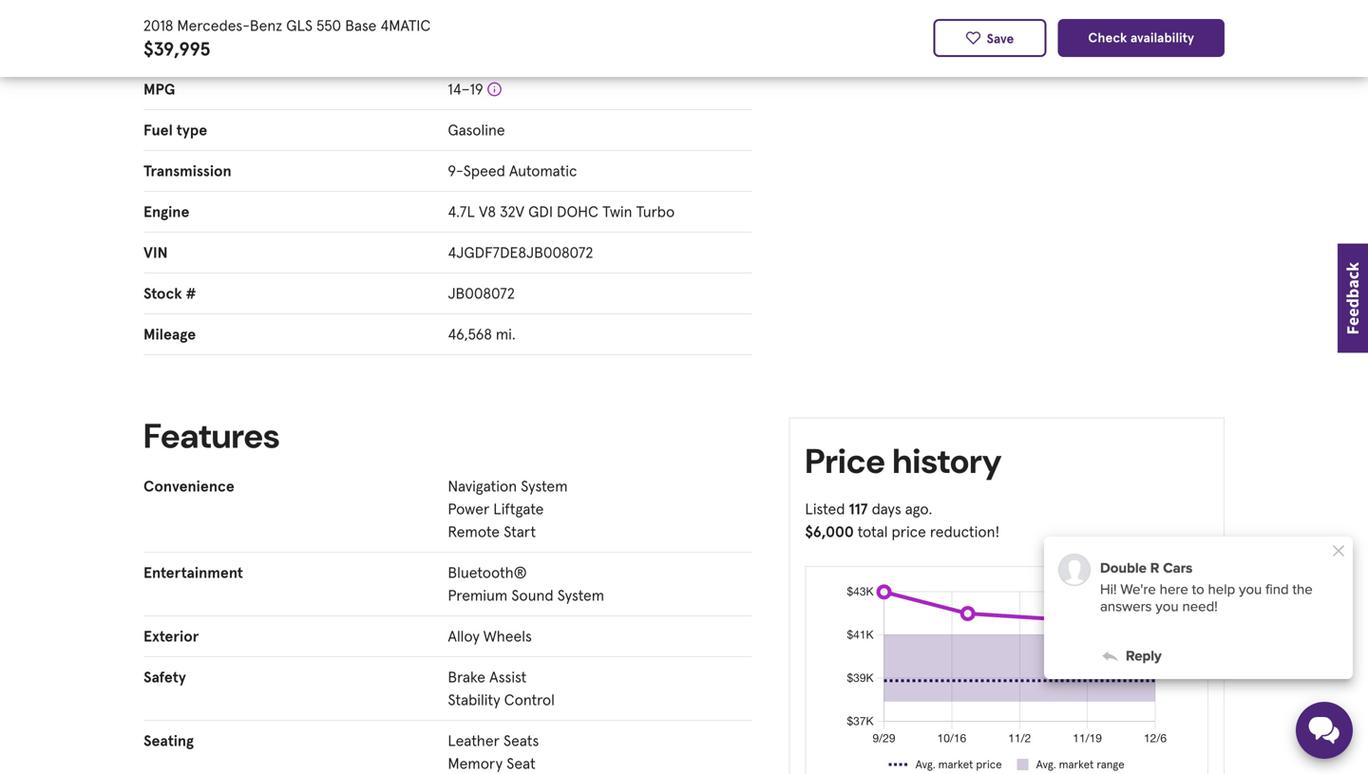 Task type: locate. For each thing, give the bounding box(es) containing it.
brake assist stability control
[[448, 668, 555, 710]]

safety
[[143, 668, 186, 687]]

start
[[504, 523, 536, 542]]

1 avg. from the left
[[916, 757, 936, 772]]

mileage
[[143, 325, 196, 344]]

1 vertical spatial system
[[557, 587, 604, 606]]

remote
[[448, 523, 500, 542]]

market for price
[[939, 757, 973, 772]]

features
[[143, 414, 280, 459]]

wheels
[[483, 627, 532, 646]]

open feedback image
[[1338, 244, 1368, 353]]

turbo
[[636, 202, 675, 221]]

check
[[1088, 29, 1127, 46]]

2018
[[143, 16, 173, 35]]

9-speed automatic
[[448, 162, 577, 181]]

brake
[[448, 668, 486, 687]]

twin
[[602, 202, 632, 221]]

benz
[[250, 16, 282, 35]]

avg. for avg. market price
[[916, 757, 936, 772]]

system up the liftgate
[[521, 477, 568, 496]]

bluetooth®
[[448, 564, 527, 583]]

range
[[1097, 757, 1125, 772]]

engine
[[143, 202, 190, 221]]

avg. left "price"
[[916, 757, 936, 772]]

0 horizontal spatial avg.
[[916, 757, 936, 772]]

type
[[177, 121, 207, 140]]

2 market from the left
[[1059, 757, 1094, 772]]

speed
[[463, 162, 505, 181]]

leather seats memory seat
[[448, 732, 539, 774]]

premium
[[448, 587, 508, 606]]

avg. for avg. market range
[[1036, 757, 1056, 772]]

seating
[[143, 732, 194, 751]]

1 market from the left
[[939, 757, 973, 772]]

power
[[448, 500, 490, 519]]

system
[[521, 477, 568, 496], [557, 587, 604, 606]]

automatic
[[509, 162, 577, 181]]

1 horizontal spatial avg.
[[1036, 757, 1056, 772]]

2018 mercedes-benz gls 550 base 4matic $39,995
[[143, 16, 431, 61]]

gasoline
[[448, 121, 505, 140]]

avg.
[[916, 757, 936, 772], [1036, 757, 1056, 772]]

market left range
[[1059, 757, 1094, 772]]

4matic
[[380, 16, 431, 35]]

avg. right "price"
[[1036, 757, 1056, 772]]

2 avg. from the left
[[1036, 757, 1056, 772]]

seat
[[507, 755, 536, 774]]

exterior
[[143, 627, 199, 646]]

4jgdf7de8jb008072
[[448, 243, 593, 262]]

1 horizontal spatial market
[[1059, 757, 1094, 772]]

mpg
[[143, 80, 175, 99]]

bluetooth® premium sound system
[[448, 564, 604, 606]]

save
[[987, 30, 1014, 47]]

sound
[[511, 587, 554, 606]]

transmission
[[143, 162, 232, 181]]

avg. market price
[[916, 757, 1002, 772]]

market left "price"
[[939, 757, 973, 772]]

0 horizontal spatial market
[[939, 757, 973, 772]]

market
[[939, 757, 973, 772], [1059, 757, 1094, 772]]

convenience
[[143, 477, 235, 496]]

leather
[[448, 732, 500, 751]]

navigation system power liftgate remote start
[[448, 477, 568, 542]]

0 vertical spatial system
[[521, 477, 568, 496]]

vin
[[143, 243, 168, 262]]

mi.
[[496, 325, 516, 344]]

system right sound
[[557, 587, 604, 606]]



Task type: vqa. For each thing, say whether or not it's contained in the screenshot.
the bottom 'color'
no



Task type: describe. For each thing, give the bounding box(es) containing it.
46,568 mi.
[[448, 325, 516, 344]]

avg. market range
[[1036, 757, 1125, 772]]

fuel type
[[143, 121, 207, 140]]

stability
[[448, 691, 500, 710]]

fuel
[[143, 121, 173, 140]]

entertainment
[[143, 564, 243, 583]]

drivetrain
[[143, 39, 212, 58]]

liftgate
[[493, 500, 544, 519]]

market for range
[[1059, 757, 1094, 772]]

save button
[[934, 19, 1047, 57]]

navigation
[[448, 477, 517, 496]]

$39,995
[[143, 37, 210, 61]]

v8
[[479, 202, 496, 221]]

32v
[[500, 202, 525, 221]]

alloy wheels
[[448, 627, 532, 646]]

check availability
[[1088, 29, 1194, 46]]

mercedes-
[[177, 16, 250, 35]]

#
[[186, 284, 196, 303]]

dohc
[[557, 202, 599, 221]]

system inside navigation system power liftgate remote start
[[521, 477, 568, 496]]

gls
[[286, 16, 313, 35]]

control
[[504, 691, 555, 710]]

seats
[[504, 732, 539, 751]]

4.7l
[[448, 202, 475, 221]]

4.7l v8 32v gdi dohc twin turbo
[[448, 202, 675, 221]]

alloy
[[448, 627, 480, 646]]

check availability button
[[1058, 19, 1225, 57]]

base
[[345, 16, 377, 35]]

46,568
[[448, 325, 492, 344]]

system inside bluetooth® premium sound system
[[557, 587, 604, 606]]

14–19
[[448, 80, 483, 99]]

jb008072
[[448, 284, 515, 303]]

price
[[976, 757, 1002, 772]]

gdi
[[528, 202, 553, 221]]

availability
[[1131, 29, 1194, 46]]

stock
[[143, 284, 182, 303]]

550
[[317, 16, 341, 35]]

assist
[[489, 668, 527, 687]]

memory
[[448, 755, 503, 774]]

9-
[[448, 162, 463, 181]]

stock #
[[143, 284, 196, 303]]



